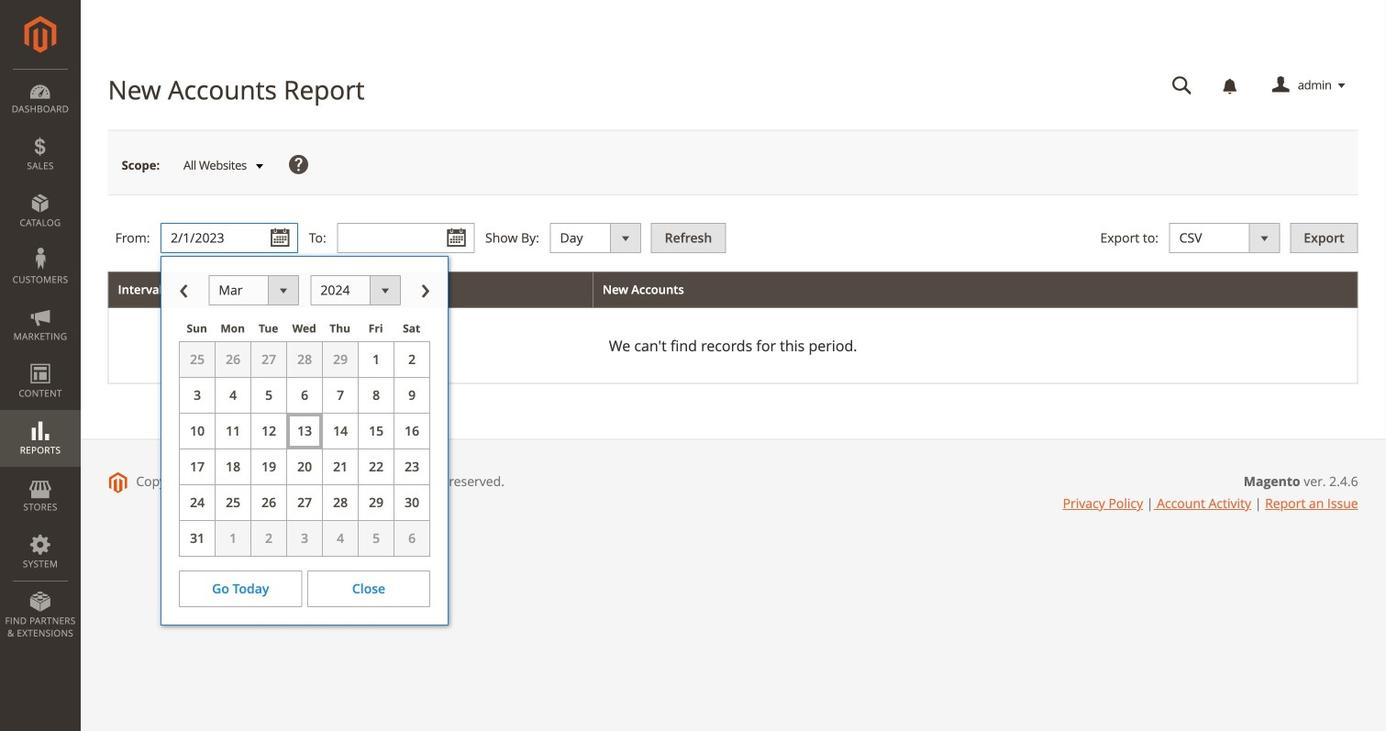 Task type: vqa. For each thing, say whether or not it's contained in the screenshot.
menu
no



Task type: describe. For each thing, give the bounding box(es) containing it.
magento admin panel image
[[24, 16, 56, 53]]



Task type: locate. For each thing, give the bounding box(es) containing it.
menu bar
[[0, 69, 81, 649]]

None text field
[[1160, 70, 1206, 102], [161, 223, 298, 253], [337, 223, 475, 253], [1160, 70, 1206, 102], [161, 223, 298, 253], [337, 223, 475, 253]]



